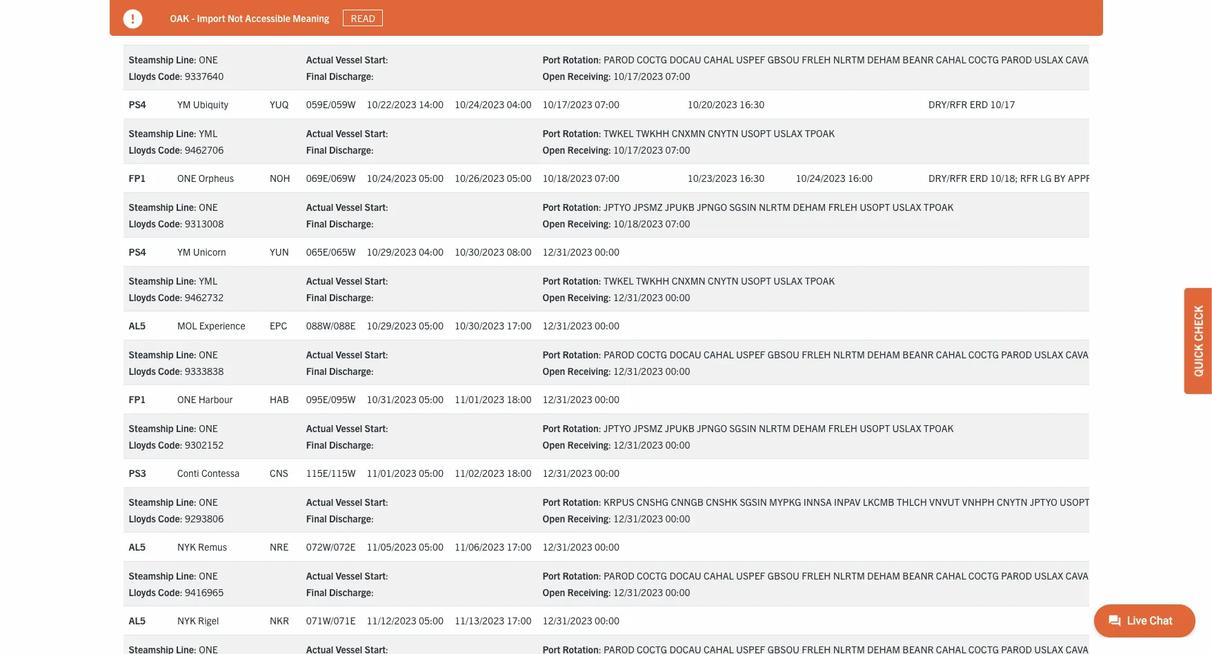 Task type: locate. For each thing, give the bounding box(es) containing it.
lloyds left 9333838
[[129, 365, 156, 377]]

line inside steamship line : one lloyds code : 9313008
[[176, 201, 194, 213]]

1 vertical spatial twkel
[[604, 274, 634, 287]]

twkhh inside port rotation : twkel twkhh cnxmn cnytn usopt uslax tpoak open receiving : 10/17/2023 07:00
[[636, 127, 669, 139]]

0 vertical spatial jpukb
[[665, 201, 695, 213]]

1 16:30 from the top
[[740, 24, 764, 37]]

10/24/2023 right 14:00
[[455, 98, 504, 110]]

10/26/2023
[[455, 172, 504, 184]]

16:30 for 10/23/2023 18:00
[[740, 24, 764, 37]]

1 start from the top
[[365, 53, 386, 65]]

1 rotation from the top
[[563, 53, 599, 65]]

nlrtm for steamship line : one lloyds code : 9337640
[[833, 53, 865, 65]]

code
[[158, 69, 180, 82], [158, 143, 180, 156], [158, 217, 180, 229], [158, 291, 180, 303], [158, 365, 180, 377], [158, 439, 180, 451], [158, 512, 180, 525], [158, 586, 180, 599]]

rotation inside port rotation : jptyo jpsmz jpukb jpngo sgsin nlrtm deham frleh usopt uslax tpoak open receiving : 10/18/2023 07:00
[[563, 201, 599, 213]]

final up 095e/095w
[[306, 365, 327, 377]]

code left 9333838
[[158, 365, 180, 377]]

3 start from the top
[[365, 201, 386, 213]]

deham
[[867, 53, 900, 65], [793, 201, 826, 213], [867, 348, 900, 361], [793, 422, 826, 434], [867, 570, 900, 582]]

cahal
[[704, 53, 734, 65], [936, 53, 966, 65], [704, 348, 734, 361], [936, 348, 966, 361], [704, 570, 734, 582], [936, 570, 966, 582]]

port rotation : twkel twkhh cnxmn cnytn usopt uslax tpoak open receiving : 10/17/2023 07:00
[[543, 127, 835, 156]]

10/29/2023 right 065e/065w
[[367, 246, 416, 258]]

rotation
[[563, 53, 599, 65], [563, 127, 599, 139], [563, 201, 599, 213], [563, 274, 599, 287], [563, 348, 599, 361], [563, 422, 599, 434], [563, 496, 599, 508], [563, 570, 599, 582]]

code up "mol"
[[158, 291, 180, 303]]

2 jpngo from the top
[[697, 422, 727, 434]]

port inside port rotation : jptyo jpsmz jpukb jpngo sgsin nlrtm deham frleh usopt uslax tpoak open receiving : 12/31/2023 00:00
[[543, 422, 560, 434]]

unicorn
[[193, 246, 226, 258]]

yml inside steamship line : yml lloyds code : 9462732
[[199, 274, 217, 287]]

line up 9313008
[[176, 201, 194, 213]]

ym unicorn
[[177, 246, 226, 258]]

start down 10/31/2023
[[365, 422, 386, 434]]

sgsin inside port rotation : krpus cnshg cnngb cnshk sgsin mypkg innsa inpav lkcmb thlch vnvut vnhph cnytn jptyo usopt uslax tpoak open receiving : 12/31/2023 00:00
[[740, 496, 767, 508]]

nyk for nyk nebula
[[177, 24, 196, 37]]

frleh for steamship line : one lloyds code : 9333838
[[802, 348, 831, 361]]

0 vertical spatial 10/30/2023
[[455, 246, 504, 258]]

2 discharge from the top
[[329, 143, 371, 156]]

discharge for : 9462732
[[329, 291, 371, 303]]

vessel down 081w/081e
[[336, 53, 362, 65]]

2 open from the top
[[543, 143, 565, 156]]

start down 10/29/2023 04:00
[[365, 274, 386, 287]]

4 start from the top
[[365, 274, 386, 287]]

10/24/2023 16:00
[[796, 172, 873, 184]]

10/24/2023 right "069e/069w"
[[367, 172, 416, 184]]

fp1 for one orpheus
[[129, 172, 146, 184]]

port inside port rotation : krpus cnshg cnngb cnshk sgsin mypkg innsa inpav lkcmb thlch vnvut vnhph cnytn jptyo usopt uslax tpoak open receiving : 12/31/2023 00:00
[[543, 496, 560, 508]]

cavan inside port rotation : parod coctg docau cahal uspef gbsou frleh nlrtm deham beanr cahal coctg parod uslax cavan usopt tpoak open receiving : 10/17/2023 07:00
[[1066, 53, 1096, 65]]

usopt inside port rotation : krpus cnshg cnngb cnshk sgsin mypkg innsa inpav lkcmb thlch vnvut vnhph cnytn jptyo usopt uslax tpoak open receiving : 12/31/2023 00:00
[[1060, 496, 1090, 508]]

actual down 095e/095w
[[306, 422, 333, 434]]

steamship inside steamship line : one lloyds code : 9416965
[[129, 570, 174, 582]]

lloyds left 9313008
[[129, 217, 156, 229]]

discharge up 059e/059w
[[329, 69, 371, 82]]

one inside steamship line : one lloyds code : 9333838
[[199, 348, 218, 361]]

0 vertical spatial beanr
[[903, 53, 934, 65]]

10/22/2023 down the read
[[367, 24, 416, 37]]

lloyds inside steamship line : one lloyds code : 9416965
[[129, 586, 156, 599]]

2 vertical spatial 16:30
[[740, 172, 764, 184]]

line for 9293806
[[176, 496, 194, 508]]

line inside steamship line : yml lloyds code : 9462706
[[176, 127, 194, 139]]

frleh inside port rotation : jptyo jpsmz jpukb jpngo sgsin nlrtm deham frleh usopt uslax tpoak open receiving : 10/18/2023 07:00
[[828, 201, 857, 213]]

actual for steamship line : yml lloyds code : 9462706
[[306, 127, 333, 139]]

meaning
[[293, 11, 329, 24]]

10/30/2023 08:00
[[455, 246, 532, 258]]

1 vertical spatial 18:00
[[507, 393, 532, 406]]

steamship inside steamship line : one lloyds code : 9293806
[[129, 496, 174, 508]]

1 vertical spatial 10/22/2023
[[367, 98, 416, 110]]

10/31/2023 05:00
[[367, 393, 444, 406]]

port for steamship line : one lloyds code : 9302152
[[543, 422, 560, 434]]

port rotation : parod coctg docau cahal uspef gbsou frleh nlrtm deham beanr cahal coctg parod uslax cavan usopt tpoak open receiving : 12/31/2023 00:00
[[543, 348, 1160, 377], [543, 570, 1160, 599]]

4 steamship from the top
[[129, 274, 174, 287]]

one up the 9416965
[[199, 570, 218, 582]]

2 start from the top
[[365, 127, 386, 139]]

ym left unicorn
[[177, 246, 191, 258]]

1 horizontal spatial 10/18/2023
[[613, 217, 663, 229]]

discharge up 088w/088e
[[329, 291, 371, 303]]

uspef for steamship line : one lloyds code : 9416965
[[736, 570, 765, 582]]

port for steamship line : one lloyds code : 9313008
[[543, 201, 560, 213]]

1 vertical spatial 17:00
[[507, 541, 532, 553]]

0 vertical spatial 11/01/2023
[[455, 393, 504, 406]]

cnxmn inside port rotation : twkel twkhh cnxmn cnytn usopt uslax tpoak open receiving : 10/17/2023 07:00
[[672, 127, 705, 139]]

04:00
[[507, 98, 532, 110], [419, 246, 444, 258]]

vessel down 065e/065w
[[336, 274, 362, 287]]

uslax inside port rotation : jptyo jpsmz jpukb jpngo sgsin nlrtm deham frleh usopt uslax tpoak open receiving : 12/31/2023 00:00
[[892, 422, 921, 434]]

1 vertical spatial 10/29/2023
[[367, 320, 416, 332]]

twkhh for 12/31/2023
[[636, 274, 669, 287]]

tpoak
[[1130, 53, 1160, 65], [805, 127, 835, 139], [924, 201, 954, 213], [805, 274, 835, 287], [1130, 348, 1160, 361], [924, 422, 954, 434], [1124, 496, 1154, 508], [1130, 570, 1160, 582]]

lloyds down solid icon at the top of the page
[[129, 69, 156, 82]]

1 nyk from the top
[[177, 24, 196, 37]]

1 vertical spatial erd
[[970, 98, 988, 110]]

05:00 left 11/02/2023
[[419, 467, 444, 480]]

10/20/2023 16:30 for 04:00
[[688, 98, 764, 110]]

jpukb for 00:00
[[665, 422, 695, 434]]

10/29/2023 04:00
[[367, 246, 444, 258]]

lloyds for steamship line : one lloyds code : 9293806
[[129, 512, 156, 525]]

receiving inside port rotation : twkel twkhh cnxmn cnytn usopt uslax tpoak open receiving : 12/31/2023 00:00
[[567, 291, 608, 303]]

0 horizontal spatial 11/01/2023
[[367, 467, 416, 480]]

0 vertical spatial dry/rfr erd 10/17
[[928, 24, 1015, 37]]

lloyds for steamship line : one lloyds code : 9313008
[[129, 217, 156, 229]]

7 open from the top
[[543, 512, 565, 525]]

1 10/17 from the top
[[990, 24, 1015, 37]]

3 al5 from the top
[[129, 541, 146, 553]]

docau inside port rotation : parod coctg docau cahal uspef gbsou frleh nlrtm deham beanr cahal coctg parod uslax cavan usopt tpoak open receiving : 10/17/2023 07:00
[[669, 53, 701, 65]]

start
[[365, 53, 386, 65], [365, 127, 386, 139], [365, 201, 386, 213], [365, 274, 386, 287], [365, 348, 386, 361], [365, 422, 386, 434], [365, 496, 386, 508], [365, 570, 386, 582]]

cavan for steamship line : one lloyds code : 9416965
[[1066, 570, 1096, 582]]

1 vertical spatial 10/17
[[990, 98, 1015, 110]]

ps4 up steamship line : yml lloyds code : 9462706
[[129, 98, 146, 110]]

1 horizontal spatial 04:00
[[507, 98, 532, 110]]

actual vessel start : final discharge : down "115e/115w"
[[306, 496, 388, 525]]

0 vertical spatial gbsou
[[768, 53, 799, 65]]

0 vertical spatial 10/20/2023 16:30
[[688, 24, 764, 37]]

0 vertical spatial 17:00
[[507, 320, 532, 332]]

11/13/2023
[[455, 615, 504, 627]]

final up "115e/115w"
[[306, 439, 327, 451]]

2 jpsmz from the top
[[633, 422, 663, 434]]

code inside steamship line : one lloyds code : 9333838
[[158, 365, 180, 377]]

3 docau from the top
[[669, 570, 701, 582]]

open inside port rotation : twkel twkhh cnxmn cnytn usopt uslax tpoak open receiving : 10/17/2023 07:00
[[543, 143, 565, 156]]

usopt inside port rotation : twkel twkhh cnxmn cnytn usopt uslax tpoak open receiving : 12/31/2023 00:00
[[741, 274, 771, 287]]

rotation inside port rotation : parod coctg docau cahal uspef gbsou frleh nlrtm deham beanr cahal coctg parod uslax cavan usopt tpoak open receiving : 10/17/2023 07:00
[[563, 53, 599, 65]]

start down 10/22/2023 14:00
[[365, 127, 386, 139]]

1 vertical spatial cnytn
[[708, 274, 739, 287]]

0 vertical spatial twkel
[[604, 127, 634, 139]]

7 code from the top
[[158, 512, 180, 525]]

one left 'harbour'
[[177, 393, 196, 406]]

one up 9313008
[[199, 201, 218, 213]]

line inside steamship line : one lloyds code : 9333838
[[176, 348, 194, 361]]

072w/072e
[[306, 541, 356, 553]]

yml for steamship line : yml lloyds code : 9462706
[[199, 127, 217, 139]]

port rotation : jptyo jpsmz jpukb jpngo sgsin nlrtm deham frleh usopt uslax tpoak open receiving : 10/18/2023 07:00
[[543, 201, 954, 229]]

lloyds inside steamship line : one lloyds code : 9293806
[[129, 512, 156, 525]]

code for : 9462732
[[158, 291, 180, 303]]

uslax inside port rotation : twkel twkhh cnxmn cnytn usopt uslax tpoak open receiving : 10/17/2023 07:00
[[773, 127, 803, 139]]

code inside steamship line : one lloyds code : 9293806
[[158, 512, 180, 525]]

1 vertical spatial sgsin
[[729, 422, 757, 434]]

actual vessel start : final discharge : down "069e/069w"
[[306, 201, 388, 229]]

1 vertical spatial ps4
[[129, 246, 146, 258]]

0 vertical spatial jpsmz
[[633, 201, 663, 213]]

5 start from the top
[[365, 348, 386, 361]]

0 vertical spatial 10/29/2023
[[367, 246, 416, 258]]

1 vertical spatial 04:00
[[419, 246, 444, 258]]

3 18:00 from the top
[[507, 467, 532, 480]]

cnngb
[[671, 496, 704, 508]]

noh
[[270, 172, 290, 184]]

uslax
[[1034, 53, 1063, 65], [773, 127, 803, 139], [892, 201, 921, 213], [773, 274, 803, 287], [1034, 348, 1063, 361], [892, 422, 921, 434], [1092, 496, 1121, 508], [1034, 570, 1063, 582]]

one inside steamship line : one lloyds code : 9337640
[[199, 53, 218, 65]]

line up the 9416965
[[176, 570, 194, 582]]

6 open from the top
[[543, 439, 565, 451]]

2 vertical spatial jptyo
[[1030, 496, 1057, 508]]

line up 9302152
[[176, 422, 194, 434]]

start down 10/29/2023 05:00
[[365, 348, 386, 361]]

final up 072w/072e
[[306, 512, 327, 525]]

uslax inside port rotation : parod coctg docau cahal uspef gbsou frleh nlrtm deham beanr cahal coctg parod uslax cavan usopt tpoak open receiving : 10/17/2023 07:00
[[1034, 53, 1063, 65]]

final for : 9302152
[[306, 439, 327, 451]]

3 nyk from the top
[[177, 615, 196, 627]]

gbsou inside port rotation : parod coctg docau cahal uspef gbsou frleh nlrtm deham beanr cahal coctg parod uslax cavan usopt tpoak open receiving : 10/17/2023 07:00
[[768, 53, 799, 65]]

2 vertical spatial 18:00
[[507, 467, 532, 480]]

one up 9302152
[[199, 422, 218, 434]]

line inside steamship line : yml lloyds code : 9462732
[[176, 274, 194, 287]]

sgsin
[[729, 201, 757, 213], [729, 422, 757, 434], [740, 496, 767, 508]]

one for steamship line : one lloyds code : 9313008
[[199, 201, 218, 213]]

7 actual from the top
[[306, 496, 333, 508]]

twkel for 10/17/2023
[[604, 127, 634, 139]]

rotation inside port rotation : twkel twkhh cnxmn cnytn usopt uslax tpoak open receiving : 12/31/2023 00:00
[[563, 274, 599, 287]]

1 vertical spatial docau
[[669, 348, 701, 361]]

receiving
[[567, 69, 608, 82], [567, 143, 608, 156], [567, 217, 608, 229], [567, 291, 608, 303], [567, 365, 608, 377], [567, 439, 608, 451], [567, 512, 608, 525], [567, 586, 608, 599]]

vessel for steamship line : yml lloyds code : 9462706
[[336, 127, 362, 139]]

8 actual from the top
[[306, 570, 333, 582]]

8 port from the top
[[543, 570, 560, 582]]

nyk left remus
[[177, 541, 196, 553]]

1 steamship from the top
[[129, 53, 174, 65]]

actual for steamship line : one lloyds code : 9313008
[[306, 201, 333, 213]]

0 vertical spatial sgsin
[[729, 201, 757, 213]]

0 vertical spatial cnytn
[[708, 127, 739, 139]]

1 vertical spatial beanr
[[903, 348, 934, 361]]

10/20/2023 16:30
[[688, 24, 764, 37], [688, 98, 764, 110]]

2 actual from the top
[[306, 127, 333, 139]]

1 open from the top
[[543, 69, 565, 82]]

07:00 inside port rotation : parod coctg docau cahal uspef gbsou frleh nlrtm deham beanr cahal coctg parod uslax cavan usopt tpoak open receiving : 10/17/2023 07:00
[[665, 69, 690, 82]]

steamship inside steamship line : one lloyds code : 9302152
[[129, 422, 174, 434]]

steamship line : one lloyds code : 9313008
[[129, 201, 224, 229]]

one harbour
[[177, 393, 233, 406]]

line for 9337640
[[176, 53, 194, 65]]

2 10/17/2023 07:00 from the top
[[543, 98, 619, 110]]

2 vertical spatial 17:00
[[507, 615, 532, 627]]

0 horizontal spatial 10/24/2023
[[367, 172, 416, 184]]

one up 9333838
[[199, 348, 218, 361]]

port for steamship line : yml lloyds code : 9462732
[[543, 274, 560, 287]]

1 final from the top
[[306, 69, 327, 82]]

sgsin inside port rotation : jptyo jpsmz jpukb jpngo sgsin nlrtm deham frleh usopt uslax tpoak open receiving : 12/31/2023 00:00
[[729, 422, 757, 434]]

4 lloyds from the top
[[129, 291, 156, 303]]

6 vessel from the top
[[336, 422, 362, 434]]

usopt inside port rotation : jptyo jpsmz jpukb jpngo sgsin nlrtm deham frleh usopt uslax tpoak open receiving : 12/31/2023 00:00
[[860, 422, 890, 434]]

vessel for steamship line : one lloyds code : 9293806
[[336, 496, 362, 508]]

gbsou
[[768, 53, 799, 65], [768, 348, 799, 361], [768, 570, 799, 582]]

0 horizontal spatial 04:00
[[419, 246, 444, 258]]

4 open from the top
[[543, 291, 565, 303]]

10/17/2023 07:00 for 10/24/2023 04:00
[[543, 98, 619, 110]]

8 code from the top
[[158, 586, 180, 599]]

12/31/2023
[[543, 246, 592, 258], [613, 291, 663, 303], [543, 320, 592, 332], [613, 365, 663, 377], [543, 393, 592, 406], [613, 439, 663, 451], [543, 467, 592, 480], [613, 512, 663, 525], [543, 541, 592, 553], [613, 586, 663, 599], [543, 615, 592, 627]]

one orpheus
[[177, 172, 234, 184]]

1 dry/rfr erd 10/17 from the top
[[928, 24, 1015, 37]]

cnytn inside port rotation : twkel twkhh cnxmn cnytn usopt uslax tpoak open receiving : 10/17/2023 07:00
[[708, 127, 739, 139]]

dry/rfr
[[928, 24, 967, 37], [928, 98, 967, 110], [928, 172, 967, 184]]

6 rotation from the top
[[563, 422, 599, 434]]

4 al5 from the top
[[129, 615, 146, 627]]

line inside steamship line : one lloyds code : 9302152
[[176, 422, 194, 434]]

start for steamship line : one lloyds code : 9293806
[[365, 496, 386, 508]]

1 vertical spatial 10/20/2023 16:30
[[688, 98, 764, 110]]

conti contessa
[[177, 467, 240, 480]]

code inside steamship line : yml lloyds code : 9462732
[[158, 291, 180, 303]]

lloyds up the ps3
[[129, 439, 156, 451]]

10/18/2023 inside port rotation : jptyo jpsmz jpukb jpngo sgsin nlrtm deham frleh usopt uslax tpoak open receiving : 10/18/2023 07:00
[[613, 217, 663, 229]]

1 horizontal spatial 10/23/2023
[[688, 172, 737, 184]]

line up 9293806
[[176, 496, 194, 508]]

2 beanr from the top
[[903, 348, 934, 361]]

steamship for steamship line : one lloyds code : 9333838
[[129, 348, 174, 361]]

10/24/2023 left 16:00
[[796, 172, 846, 184]]

10/30/2023 for 10/30/2023 17:00
[[455, 320, 504, 332]]

2 horizontal spatial 10/24/2023
[[796, 172, 846, 184]]

jptyo for 12/31/2023
[[604, 422, 631, 434]]

1 vertical spatial jpngo
[[697, 422, 727, 434]]

one for steamship line : one lloyds code : 9302152
[[199, 422, 218, 434]]

2 vertical spatial dry/rfr
[[928, 172, 967, 184]]

line up 9462706 on the left of the page
[[176, 127, 194, 139]]

3 actual from the top
[[306, 201, 333, 213]]

18:00 for 10/23/2023 18:00
[[507, 24, 532, 37]]

2 vertical spatial gbsou
[[768, 570, 799, 582]]

2 docau from the top
[[669, 348, 701, 361]]

2 10/20/2023 16:30 from the top
[[688, 98, 764, 110]]

9416965
[[185, 586, 224, 599]]

twkel inside port rotation : twkel twkhh cnxmn cnytn usopt uslax tpoak open receiving : 12/31/2023 00:00
[[604, 274, 634, 287]]

1 ym from the top
[[177, 98, 191, 110]]

2 vertical spatial docau
[[669, 570, 701, 582]]

0 vertical spatial port rotation : parod coctg docau cahal uspef gbsou frleh nlrtm deham beanr cahal coctg parod uslax cavan usopt tpoak open receiving : 12/31/2023 00:00
[[543, 348, 1160, 377]]

10/22/2023 for 10/22/2023 05:00
[[367, 24, 416, 37]]

line
[[176, 53, 194, 65], [176, 127, 194, 139], [176, 201, 194, 213], [176, 274, 194, 287], [176, 348, 194, 361], [176, 422, 194, 434], [176, 496, 194, 508], [176, 570, 194, 582]]

port for steamship line : one lloyds code : 9333838
[[543, 348, 560, 361]]

2 ym from the top
[[177, 246, 191, 258]]

line for 9302152
[[176, 422, 194, 434]]

actual vessel start : final discharge : up 088w/088e
[[306, 274, 388, 303]]

vessel down 095e/095w
[[336, 422, 362, 434]]

start down 11/05/2023
[[365, 570, 386, 582]]

0 vertical spatial 10/22/2023
[[367, 24, 416, 37]]

1 cavan from the top
[[1066, 53, 1096, 65]]

actual vessel start : final discharge : down 088w/088e
[[306, 348, 388, 377]]

2 receiving from the top
[[567, 143, 608, 156]]

code for : 9333838
[[158, 365, 180, 377]]

actual vessel start : final discharge : up 059e/059w
[[306, 53, 388, 82]]

actual vessel start : final discharge : for : 9333838
[[306, 348, 388, 377]]

lloyds left the 9416965
[[129, 586, 156, 599]]

al5 left "mol"
[[129, 320, 146, 332]]

contessa
[[201, 467, 240, 480]]

vessel for steamship line : yml lloyds code : 9462732
[[336, 274, 362, 287]]

1 vertical spatial cnxmn
[[672, 274, 705, 287]]

1 vertical spatial 11/01/2023
[[367, 467, 416, 480]]

1 12/31/2023 00:00 from the top
[[543, 246, 619, 258]]

1 17:00 from the top
[[507, 320, 532, 332]]

08:00
[[507, 246, 532, 258]]

line inside steamship line : one lloyds code : 9416965
[[176, 570, 194, 582]]

1 ps4 from the top
[[129, 98, 146, 110]]

1 jpsmz from the top
[[633, 201, 663, 213]]

2 rotation from the top
[[563, 127, 599, 139]]

cnxmn inside port rotation : twkel twkhh cnxmn cnytn usopt uslax tpoak open receiving : 12/31/2023 00:00
[[672, 274, 705, 287]]

4 rotation from the top
[[563, 274, 599, 287]]

lloyds inside steamship line : yml lloyds code : 9462732
[[129, 291, 156, 303]]

1 vertical spatial 10/17/2023 07:00
[[543, 98, 619, 110]]

dry/rfr erd 10/17 for 10/24/2023 04:00
[[928, 98, 1015, 110]]

al5 up steamship line : one lloyds code : 9416965
[[129, 541, 146, 553]]

uspef inside port rotation : parod coctg docau cahal uspef gbsou frleh nlrtm deham beanr cahal coctg parod uslax cavan usopt tpoak open receiving : 10/17/2023 07:00
[[736, 53, 765, 65]]

tpoak inside port rotation : krpus cnshg cnngb cnshk sgsin mypkg innsa inpav lkcmb thlch vnvut vnhph cnytn jptyo usopt uslax tpoak open receiving : 12/31/2023 00:00
[[1124, 496, 1154, 508]]

0 vertical spatial nyk
[[177, 24, 196, 37]]

10/22/2023 left 14:00
[[367, 98, 416, 110]]

9337640
[[185, 69, 224, 82]]

0 vertical spatial 10/20/2023
[[688, 24, 737, 37]]

tpoak inside port rotation : parod coctg docau cahal uspef gbsou frleh nlrtm deham beanr cahal coctg parod uslax cavan usopt tpoak open receiving : 10/17/2023 07:00
[[1130, 53, 1160, 65]]

1 vertical spatial nyk
[[177, 541, 196, 553]]

discharge up "069e/069w"
[[329, 143, 371, 156]]

experience
[[199, 320, 245, 332]]

jpukb inside port rotation : jptyo jpsmz jpukb jpngo sgsin nlrtm deham frleh usopt uslax tpoak open receiving : 10/18/2023 07:00
[[665, 201, 695, 213]]

8 start from the top
[[365, 570, 386, 582]]

actual down "115e/115w"
[[306, 496, 333, 508]]

2 gbsou from the top
[[768, 348, 799, 361]]

7 final from the top
[[306, 512, 327, 525]]

1 al5 from the top
[[129, 24, 146, 37]]

jpngo inside port rotation : jptyo jpsmz jpukb jpngo sgsin nlrtm deham frleh usopt uslax tpoak open receiving : 12/31/2023 00:00
[[697, 422, 727, 434]]

ps4 down steamship line : one lloyds code : 9313008
[[129, 246, 146, 258]]

cnytn
[[708, 127, 739, 139], [708, 274, 739, 287], [997, 496, 1028, 508]]

port
[[543, 53, 560, 65], [543, 127, 560, 139], [543, 201, 560, 213], [543, 274, 560, 287], [543, 348, 560, 361], [543, 422, 560, 434], [543, 496, 560, 508], [543, 570, 560, 582]]

5 final from the top
[[306, 365, 327, 377]]

0 vertical spatial fp1
[[129, 172, 146, 184]]

0 vertical spatial uspef
[[736, 53, 765, 65]]

2 fp1 from the top
[[129, 393, 146, 406]]

1 vertical spatial cavan
[[1066, 348, 1096, 361]]

line up 9333838
[[176, 348, 194, 361]]

1 vertical spatial dry/rfr
[[928, 98, 967, 110]]

0 vertical spatial 10/23/2023
[[455, 24, 504, 37]]

4 port from the top
[[543, 274, 560, 287]]

erd for 04:00
[[970, 98, 988, 110]]

steamship line : one lloyds code : 9333838
[[129, 348, 224, 377]]

1 vertical spatial 10/30/2023
[[455, 320, 504, 332]]

sgsin for 12/31/2023
[[729, 422, 757, 434]]

1 vertical spatial jpukb
[[665, 422, 695, 434]]

1 uspef from the top
[[736, 53, 765, 65]]

al5 for nyk remus
[[129, 541, 146, 553]]

start down '10/24/2023 05:00'
[[365, 201, 386, 213]]

usopt inside port rotation : jptyo jpsmz jpukb jpngo sgsin nlrtm deham frleh usopt uslax tpoak open receiving : 10/18/2023 07:00
[[860, 201, 890, 213]]

0 vertical spatial ps4
[[129, 98, 146, 110]]

5 rotation from the top
[[563, 348, 599, 361]]

receiving inside port rotation : jptyo jpsmz jpukb jpngo sgsin nlrtm deham frleh usopt uslax tpoak open receiving : 10/18/2023 07:00
[[567, 217, 608, 229]]

10/22/2023
[[367, 24, 416, 37], [367, 98, 416, 110]]

al5 for nyk rigel
[[129, 615, 146, 627]]

2 vertical spatial uspef
[[736, 570, 765, 582]]

12/31/2023 00:00 for 11/02/2023 18:00
[[543, 467, 619, 480]]

line inside steamship line : one lloyds code : 9337640
[[176, 53, 194, 65]]

10/29/2023 for 10/29/2023 05:00
[[367, 320, 416, 332]]

0 vertical spatial docau
[[669, 53, 701, 65]]

yuq
[[270, 98, 289, 110]]

1 vertical spatial 16:30
[[740, 98, 764, 110]]

6 12/31/2023 00:00 from the top
[[543, 615, 619, 627]]

17:00
[[507, 320, 532, 332], [507, 541, 532, 553], [507, 615, 532, 627]]

2 twkel from the top
[[604, 274, 634, 287]]

10/24/2023
[[455, 98, 504, 110], [367, 172, 416, 184], [796, 172, 846, 184]]

one up 9337640
[[199, 53, 218, 65]]

cavan for steamship line : one lloyds code : 9337640
[[1066, 53, 1096, 65]]

7 rotation from the top
[[563, 496, 599, 508]]

steamship inside steamship line : one lloyds code : 9337640
[[129, 53, 174, 65]]

0 horizontal spatial 10/18/2023
[[543, 172, 592, 184]]

start down '10/22/2023 05:00'
[[365, 53, 386, 65]]

beanr inside port rotation : parod coctg docau cahal uspef gbsou frleh nlrtm deham beanr cahal coctg parod uslax cavan usopt tpoak open receiving : 10/17/2023 07:00
[[903, 53, 934, 65]]

2 10/29/2023 from the top
[[367, 320, 416, 332]]

vessel down 088w/088e
[[336, 348, 362, 361]]

uslax inside port rotation : twkel twkhh cnxmn cnytn usopt uslax tpoak open receiving : 12/31/2023 00:00
[[773, 274, 803, 287]]

0 vertical spatial 10/17
[[990, 24, 1015, 37]]

discharge up 072w/072e
[[329, 512, 371, 525]]

lloyds inside steamship line : one lloyds code : 9333838
[[129, 365, 156, 377]]

1 vertical spatial port rotation : parod coctg docau cahal uspef gbsou frleh nlrtm deham beanr cahal coctg parod uslax cavan usopt tpoak open receiving : 12/31/2023 00:00
[[543, 570, 1160, 599]]

0 vertical spatial 10/17/2023 07:00
[[543, 24, 619, 37]]

6 steamship from the top
[[129, 422, 174, 434]]

2 vessel from the top
[[336, 127, 362, 139]]

rotation for steamship line : one lloyds code : 9293806
[[563, 496, 599, 508]]

0 vertical spatial jpngo
[[697, 201, 727, 213]]

port inside port rotation : parod coctg docau cahal uspef gbsou frleh nlrtm deham beanr cahal coctg parod uslax cavan usopt tpoak open receiving : 10/17/2023 07:00
[[543, 53, 560, 65]]

0 vertical spatial 18:00
[[507, 24, 532, 37]]

3 lloyds from the top
[[129, 217, 156, 229]]

fp1 for one harbour
[[129, 393, 146, 406]]

dry/rfr erd 10/17
[[928, 24, 1015, 37], [928, 98, 1015, 110]]

0 vertical spatial cnxmn
[[672, 127, 705, 139]]

steamship for steamship line : yml lloyds code : 9462706
[[129, 127, 174, 139]]

0 horizontal spatial 10/23/2023
[[455, 24, 504, 37]]

docau for steamship line : one lloyds code : 9337640
[[669, 53, 701, 65]]

code left 9313008
[[158, 217, 180, 229]]

1 vertical spatial dry/rfr erd 10/17
[[928, 98, 1015, 110]]

one inside steamship line : one lloyds code : 9293806
[[199, 496, 218, 508]]

actual vessel start : final discharge : for : 9302152
[[306, 422, 388, 451]]

actual vessel start : final discharge : for : 9293806
[[306, 496, 388, 525]]

10/20/2023 for 10/24/2023 04:00
[[688, 98, 737, 110]]

05:00 right 10/31/2023
[[419, 393, 444, 406]]

actual vessel start : final discharge : up "069e/069w"
[[306, 127, 388, 156]]

line up 9462732
[[176, 274, 194, 287]]

yml up 9462706 on the left of the page
[[199, 127, 217, 139]]

jpsmz
[[633, 201, 663, 213], [633, 422, 663, 434]]

0 vertical spatial jptyo
[[604, 201, 631, 213]]

16:30
[[740, 24, 764, 37], [740, 98, 764, 110], [740, 172, 764, 184]]

start for steamship line : one lloyds code : 9416965
[[365, 570, 386, 582]]

port inside port rotation : twkel twkhh cnxmn cnytn usopt uslax tpoak open receiving : 10/17/2023 07:00
[[543, 127, 560, 139]]

one for steamship line : one lloyds code : 9416965
[[199, 570, 218, 582]]

steamship line : one lloyds code : 9302152
[[129, 422, 224, 451]]

7 receiving from the top
[[567, 512, 608, 525]]

deham for steamship line : one lloyds code : 9333838
[[867, 348, 900, 361]]

10/22/2023 05:00
[[367, 24, 444, 37]]

1 port from the top
[[543, 53, 560, 65]]

cnytn for : 12/31/2023 00:00
[[708, 274, 739, 287]]

oak
[[170, 11, 189, 24]]

final up 059e/059w
[[306, 69, 327, 82]]

lloyds inside steamship line : one lloyds code : 9302152
[[129, 439, 156, 451]]

rfr
[[1020, 172, 1038, 184]]

vessel down 059e/059w
[[336, 127, 362, 139]]

7 port from the top
[[543, 496, 560, 508]]

port inside port rotation : jptyo jpsmz jpukb jpngo sgsin nlrtm deham frleh usopt uslax tpoak open receiving : 10/18/2023 07:00
[[543, 201, 560, 213]]

nyk
[[177, 24, 196, 37], [177, 541, 196, 553], [177, 615, 196, 627]]

2 vertical spatial beanr
[[903, 570, 934, 582]]

twkhh for 10/17/2023
[[636, 127, 669, 139]]

discharge up 065e/065w
[[329, 217, 371, 229]]

fp1 down steamship line : one lloyds code : 9333838
[[129, 393, 146, 406]]

port rotation : parod coctg docau cahal uspef gbsou frleh nlrtm deham beanr cahal coctg parod uslax cavan usopt tpoak open receiving : 12/31/2023 00:00 for 9333838
[[543, 348, 1160, 377]]

steamship inside steamship line : one lloyds code : 9313008
[[129, 201, 174, 213]]

code left 9337640
[[158, 69, 180, 82]]

deham inside port rotation : parod coctg docau cahal uspef gbsou frleh nlrtm deham beanr cahal coctg parod uslax cavan usopt tpoak open receiving : 10/17/2023 07:00
[[867, 53, 900, 65]]

11/02/2023
[[455, 467, 504, 480]]

0 vertical spatial ym
[[177, 98, 191, 110]]

1 vertical spatial twkhh
[[636, 274, 669, 287]]

07:00 inside port rotation : twkel twkhh cnxmn cnytn usopt uslax tpoak open receiving : 10/17/2023 07:00
[[665, 143, 690, 156]]

lloyds
[[129, 69, 156, 82], [129, 143, 156, 156], [129, 217, 156, 229], [129, 291, 156, 303], [129, 365, 156, 377], [129, 439, 156, 451], [129, 512, 156, 525], [129, 586, 156, 599]]

0 vertical spatial cavan
[[1066, 53, 1096, 65]]

1 fp1 from the top
[[129, 172, 146, 184]]

2 vertical spatial cnytn
[[997, 496, 1028, 508]]

4 receiving from the top
[[567, 291, 608, 303]]

4 vessel from the top
[[336, 274, 362, 287]]

al5 for mol experience
[[129, 320, 146, 332]]

0 vertical spatial yml
[[199, 127, 217, 139]]

final up 065e/065w
[[306, 217, 327, 229]]

al5 up steamship line : one lloyds code : 9337640
[[129, 24, 146, 37]]

final for : 9333838
[[306, 365, 327, 377]]

8 actual vessel start : final discharge : from the top
[[306, 570, 388, 599]]

1 vertical spatial ym
[[177, 246, 191, 258]]

actual down 081w/081e
[[306, 53, 333, 65]]

discharge
[[329, 69, 371, 82], [329, 143, 371, 156], [329, 217, 371, 229], [329, 291, 371, 303], [329, 365, 371, 377], [329, 439, 371, 451], [329, 512, 371, 525], [329, 586, 371, 599]]

actual down 059e/059w
[[306, 127, 333, 139]]

3 actual vessel start : final discharge : from the top
[[306, 201, 388, 229]]

1 code from the top
[[158, 69, 180, 82]]

8 lloyds from the top
[[129, 586, 156, 599]]

1 cnxmn from the top
[[672, 127, 705, 139]]

actual down 072w/072e
[[306, 570, 333, 582]]

actual vessel start : final discharge : for : 9313008
[[306, 201, 388, 229]]

2 10/30/2023 from the top
[[455, 320, 504, 332]]

dry/rfr erd 10/18; rfr lg by approval
[[928, 172, 1115, 184]]

one for steamship line : one lloyds code : 9333838
[[199, 348, 218, 361]]

actual vessel start : final discharge : down 095e/095w
[[306, 422, 388, 451]]

4 actual vessel start : final discharge : from the top
[[306, 274, 388, 303]]

1 vertical spatial 10/23/2023
[[688, 172, 737, 184]]

0 vertical spatial twkhh
[[636, 127, 669, 139]]

al5 down steamship line : one lloyds code : 9416965
[[129, 615, 146, 627]]

1 vertical spatial fp1
[[129, 393, 146, 406]]

11/01/2023 for 11/01/2023 18:00
[[455, 393, 504, 406]]

lloyds inside steamship line : one lloyds code : 9313008
[[129, 217, 156, 229]]

5 actual from the top
[[306, 348, 333, 361]]

1 10/29/2023 from the top
[[367, 246, 416, 258]]

05:00 left 10/30/2023 17:00
[[419, 320, 444, 332]]

3 final from the top
[[306, 217, 327, 229]]

4 12/31/2023 00:00 from the top
[[543, 467, 619, 480]]

port inside port rotation : twkel twkhh cnxmn cnytn usopt uslax tpoak open receiving : 12/31/2023 00:00
[[543, 274, 560, 287]]

yml up 9462732
[[199, 274, 217, 287]]

1 horizontal spatial 11/01/2023
[[455, 393, 504, 406]]

cnshg
[[637, 496, 669, 508]]

4 final from the top
[[306, 291, 327, 303]]

4 line from the top
[[176, 274, 194, 287]]

vessel
[[336, 53, 362, 65], [336, 127, 362, 139], [336, 201, 362, 213], [336, 274, 362, 287], [336, 348, 362, 361], [336, 422, 362, 434], [336, 496, 362, 508], [336, 570, 362, 582]]

2 nyk from the top
[[177, 541, 196, 553]]

1 actual vessel start : final discharge : from the top
[[306, 53, 388, 82]]

code left the 9416965
[[158, 586, 180, 599]]

11/01/2023
[[455, 393, 504, 406], [367, 467, 416, 480]]

05:00 left 10/23/2023 18:00
[[419, 24, 444, 37]]

steamship for steamship line : one lloyds code : 9337640
[[129, 53, 174, 65]]

10/23/2023 for 10/23/2023 16:30
[[688, 172, 737, 184]]

10/18;
[[990, 172, 1018, 184]]

nlrtm inside port rotation : parod coctg docau cahal uspef gbsou frleh nlrtm deham beanr cahal coctg parod uslax cavan usopt tpoak open receiving : 10/17/2023 07:00
[[833, 53, 865, 65]]

cavan
[[1066, 53, 1096, 65], [1066, 348, 1096, 361], [1066, 570, 1096, 582]]

vessel for steamship line : one lloyds code : 9337640
[[336, 53, 362, 65]]

lloyds down the ps3
[[129, 512, 156, 525]]

1 vertical spatial 10/20/2023
[[688, 98, 737, 110]]

final up "071w/071e" on the left bottom of page
[[306, 586, 327, 599]]

10/30/2023
[[455, 246, 504, 258], [455, 320, 504, 332]]

059e/059w
[[306, 98, 356, 110]]

:
[[194, 53, 197, 65], [386, 53, 388, 65], [599, 53, 601, 65], [180, 69, 183, 82], [371, 69, 374, 82], [608, 69, 611, 82], [194, 127, 197, 139], [386, 127, 388, 139], [599, 127, 601, 139], [180, 143, 183, 156], [371, 143, 374, 156], [608, 143, 611, 156], [194, 201, 197, 213], [386, 201, 388, 213], [599, 201, 601, 213], [180, 217, 183, 229], [371, 217, 374, 229], [608, 217, 611, 229], [194, 274, 197, 287], [386, 274, 388, 287], [599, 274, 601, 287], [180, 291, 183, 303], [371, 291, 374, 303], [608, 291, 611, 303], [194, 348, 197, 361], [386, 348, 388, 361], [599, 348, 601, 361], [180, 365, 183, 377], [371, 365, 374, 377], [608, 365, 611, 377], [194, 422, 197, 434], [386, 422, 388, 434], [599, 422, 601, 434], [180, 439, 183, 451], [371, 439, 374, 451], [608, 439, 611, 451], [194, 496, 197, 508], [386, 496, 388, 508], [599, 496, 601, 508], [180, 512, 183, 525], [371, 512, 374, 525], [608, 512, 611, 525], [194, 570, 197, 582], [386, 570, 388, 582], [599, 570, 601, 582], [180, 586, 183, 599], [371, 586, 374, 599], [608, 586, 611, 599]]

lloyds for steamship line : yml lloyds code : 9462732
[[129, 291, 156, 303]]

0 vertical spatial 04:00
[[507, 98, 532, 110]]

final
[[306, 69, 327, 82], [306, 143, 327, 156], [306, 217, 327, 229], [306, 291, 327, 303], [306, 365, 327, 377], [306, 439, 327, 451], [306, 512, 327, 525], [306, 586, 327, 599]]

line inside steamship line : one lloyds code : 9293806
[[176, 496, 194, 508]]

ps4
[[129, 98, 146, 110], [129, 246, 146, 258]]

1 vertical spatial 10/18/2023
[[613, 217, 663, 229]]

rotation inside port rotation : jptyo jpsmz jpukb jpngo sgsin nlrtm deham frleh usopt uslax tpoak open receiving : 12/31/2023 00:00
[[563, 422, 599, 434]]

final up 088w/088e
[[306, 291, 327, 303]]

line for 9333838
[[176, 348, 194, 361]]

00:00
[[595, 246, 619, 258], [665, 291, 690, 303], [595, 320, 619, 332], [665, 365, 690, 377], [595, 393, 619, 406], [665, 439, 690, 451], [595, 467, 619, 480], [665, 512, 690, 525], [595, 541, 619, 553], [665, 586, 690, 599], [595, 615, 619, 627]]

nyk remus
[[177, 541, 227, 553]]

1 port rotation : parod coctg docau cahal uspef gbsou frleh nlrtm deham beanr cahal coctg parod uslax cavan usopt tpoak open receiving : 12/31/2023 00:00 from the top
[[543, 348, 1160, 377]]

2 cavan from the top
[[1066, 348, 1096, 361]]

2 vertical spatial sgsin
[[740, 496, 767, 508]]

11/01/2023 05:00
[[367, 467, 444, 480]]

deham inside port rotation : jptyo jpsmz jpukb jpngo sgsin nlrtm deham frleh usopt uslax tpoak open receiving : 10/18/2023 07:00
[[793, 201, 826, 213]]

3 line from the top
[[176, 201, 194, 213]]

0 vertical spatial 16:30
[[740, 24, 764, 37]]

vessel for steamship line : one lloyds code : 9333838
[[336, 348, 362, 361]]

2 code from the top
[[158, 143, 180, 156]]

twkhh inside port rotation : twkel twkhh cnxmn cnytn usopt uslax tpoak open receiving : 12/31/2023 00:00
[[636, 274, 669, 287]]

6 lloyds from the top
[[129, 439, 156, 451]]

nlrtm for steamship line : one lloyds code : 9333838
[[833, 348, 865, 361]]

actual vessel start : final discharge : down 072w/072e
[[306, 570, 388, 599]]

0 vertical spatial erd
[[970, 24, 988, 37]]

start down 11/01/2023 05:00 on the left bottom
[[365, 496, 386, 508]]

lloyds left 9462732
[[129, 291, 156, 303]]

1 horizontal spatial 10/24/2023
[[455, 98, 504, 110]]

code left 9462706 on the left of the page
[[158, 143, 180, 156]]

9313008
[[185, 217, 224, 229]]

8 line from the top
[[176, 570, 194, 582]]

17:00 for 10/30/2023 17:00
[[507, 320, 532, 332]]

lloyds left 9462706 on the left of the page
[[129, 143, 156, 156]]

yml inside steamship line : yml lloyds code : 9462706
[[199, 127, 217, 139]]

1 vertical spatial yml
[[199, 274, 217, 287]]

uspef
[[736, 53, 765, 65], [736, 348, 765, 361], [736, 570, 765, 582]]

11/01/2023 for 11/01/2023 05:00
[[367, 467, 416, 480]]

actual down "069e/069w"
[[306, 201, 333, 213]]

0 vertical spatial dry/rfr
[[928, 24, 967, 37]]

actual down 065e/065w
[[306, 274, 333, 287]]

05:00 left 10/26/2023
[[419, 172, 444, 184]]

3 code from the top
[[158, 217, 180, 229]]

one up 9293806
[[199, 496, 218, 508]]

1 vertical spatial jptyo
[[604, 422, 631, 434]]

10/17/2023
[[543, 24, 592, 37], [613, 69, 663, 82], [543, 98, 592, 110], [613, 143, 663, 156]]

vessel down "069e/069w"
[[336, 201, 362, 213]]

2 vertical spatial cavan
[[1066, 570, 1096, 582]]

discharge for : 9293806
[[329, 512, 371, 525]]

ym left the ubiquity
[[177, 98, 191, 110]]

5 receiving from the top
[[567, 365, 608, 377]]

code inside steamship line : one lloyds code : 9337640
[[158, 69, 180, 82]]

lloyds inside steamship line : yml lloyds code : 9462706
[[129, 143, 156, 156]]

jptyo inside port rotation : jptyo jpsmz jpukb jpngo sgsin nlrtm deham frleh usopt uslax tpoak open receiving : 10/18/2023 07:00
[[604, 201, 631, 213]]

lloyds inside steamship line : one lloyds code : 9337640
[[129, 69, 156, 82]]

3 beanr from the top
[[903, 570, 934, 582]]

vessel down "115e/115w"
[[336, 496, 362, 508]]

code for : 9302152
[[158, 439, 180, 451]]

5 discharge from the top
[[329, 365, 371, 377]]

final up "069e/069w"
[[306, 143, 327, 156]]

jpsmz inside port rotation : jptyo jpsmz jpukb jpngo sgsin nlrtm deham frleh usopt uslax tpoak open receiving : 12/31/2023 00:00
[[633, 422, 663, 434]]

1 vertical spatial uspef
[[736, 348, 765, 361]]

sgsin for 10/18/2023
[[729, 201, 757, 213]]

1 gbsou from the top
[[768, 53, 799, 65]]

10/24/2023 04:00
[[455, 98, 532, 110]]

discharge up 095e/095w
[[329, 365, 371, 377]]

2 vertical spatial erd
[[970, 172, 988, 184]]

one left orpheus
[[177, 172, 196, 184]]

1 vertical spatial gbsou
[[768, 348, 799, 361]]

code up conti
[[158, 439, 180, 451]]

uspef for steamship line : one lloyds code : 9333838
[[736, 348, 765, 361]]

actual down 088w/088e
[[306, 348, 333, 361]]

2 vertical spatial nyk
[[177, 615, 196, 627]]

jpngo for 07:00
[[697, 201, 727, 213]]

one inside steamship line : one lloyds code : 9416965
[[199, 570, 218, 582]]

6 discharge from the top
[[329, 439, 371, 451]]

line up 9337640
[[176, 53, 194, 65]]

nyk down -
[[177, 24, 196, 37]]

11/12/2023
[[367, 615, 416, 627]]

1 vertical spatial jpsmz
[[633, 422, 663, 434]]



Task type: vqa. For each thing, say whether or not it's contained in the screenshot.


Task type: describe. For each thing, give the bounding box(es) containing it.
nlrtm for steamship line : one lloyds code : 9416965
[[833, 570, 865, 582]]

10/17/2023 07:00 for 10/23/2023 18:00
[[543, 24, 619, 37]]

twkel for 12/31/2023
[[604, 274, 634, 287]]

081w/081e
[[306, 24, 356, 37]]

actual for steamship line : one lloyds code : 9333838
[[306, 348, 333, 361]]

deham for steamship line : one lloyds code : 9337640
[[867, 53, 900, 65]]

10/26/2023 05:00
[[455, 172, 532, 184]]

read link
[[343, 10, 383, 26]]

line for 9462732
[[176, 274, 194, 287]]

lloyds for steamship line : yml lloyds code : 9462706
[[129, 143, 156, 156]]

jpsmz for 12/31/2023
[[633, 422, 663, 434]]

quick
[[1191, 344, 1205, 377]]

gbsou for steamship line : one lloyds code : 9337640
[[768, 53, 799, 65]]

10/17 for 10/23/2023 18:00
[[990, 24, 1015, 37]]

uslax inside port rotation : krpus cnshg cnngb cnshk sgsin mypkg innsa inpav lkcmb thlch vnvut vnhph cnytn jptyo usopt uslax tpoak open receiving : 12/31/2023 00:00
[[1092, 496, 1121, 508]]

12/31/2023 inside port rotation : krpus cnshg cnngb cnshk sgsin mypkg innsa inpav lkcmb thlch vnvut vnhph cnytn jptyo usopt uslax tpoak open receiving : 12/31/2023 00:00
[[613, 512, 663, 525]]

nlrtm inside port rotation : jptyo jpsmz jpukb jpngo sgsin nlrtm deham frleh usopt uslax tpoak open receiving : 10/18/2023 07:00
[[759, 201, 791, 213]]

conti
[[177, 467, 199, 480]]

10/30/2023 for 10/30/2023 08:00
[[455, 246, 504, 258]]

actual for steamship line : yml lloyds code : 9462732
[[306, 274, 333, 287]]

discharge for : 9462706
[[329, 143, 371, 156]]

port rotation : jptyo jpsmz jpukb jpngo sgsin nlrtm deham frleh usopt uslax tpoak open receiving : 12/31/2023 00:00
[[543, 422, 954, 451]]

inpav
[[834, 496, 861, 508]]

port rotation : twkel twkhh cnxmn cnytn usopt uslax tpoak open receiving : 12/31/2023 00:00
[[543, 274, 835, 303]]

10/17/2023 inside port rotation : twkel twkhh cnxmn cnytn usopt uslax tpoak open receiving : 10/17/2023 07:00
[[613, 143, 663, 156]]

uslax inside port rotation : jptyo jpsmz jpukb jpngo sgsin nlrtm deham frleh usopt uslax tpoak open receiving : 10/18/2023 07:00
[[892, 201, 921, 213]]

ym for ym unicorn
[[177, 246, 191, 258]]

yun
[[270, 246, 289, 258]]

solid image
[[123, 10, 142, 29]]

rotation for steamship line : one lloyds code : 9337640
[[563, 53, 599, 65]]

nyk rigel
[[177, 615, 219, 627]]

final for : 9337640
[[306, 69, 327, 82]]

12/31/2023 inside port rotation : twkel twkhh cnxmn cnytn usopt uslax tpoak open receiving : 12/31/2023 00:00
[[613, 291, 663, 303]]

discharge for : 9333838
[[329, 365, 371, 377]]

11/02/2023 18:00
[[455, 467, 532, 480]]

actual vessel start : final discharge : for : 9462706
[[306, 127, 388, 156]]

start for steamship line : one lloyds code : 9313008
[[365, 201, 386, 213]]

discharge for : 9337640
[[329, 69, 371, 82]]

accessible
[[245, 11, 290, 24]]

one for steamship line : one lloyds code : 9337640
[[199, 53, 218, 65]]

071w/071e
[[306, 615, 356, 627]]

receiving inside port rotation : krpus cnshg cnngb cnshk sgsin mypkg innsa inpav lkcmb thlch vnvut vnhph cnytn jptyo usopt uslax tpoak open receiving : 12/31/2023 00:00
[[567, 512, 608, 525]]

frleh inside port rotation : jptyo jpsmz jpukb jpngo sgsin nlrtm deham frleh usopt uslax tpoak open receiving : 12/31/2023 00:00
[[828, 422, 857, 434]]

mypkg
[[769, 496, 801, 508]]

receiving inside port rotation : jptyo jpsmz jpukb jpngo sgsin nlrtm deham frleh usopt uslax tpoak open receiving : 12/31/2023 00:00
[[567, 439, 608, 451]]

open inside port rotation : jptyo jpsmz jpukb jpngo sgsin nlrtm deham frleh usopt uslax tpoak open receiving : 12/31/2023 00:00
[[543, 439, 565, 451]]

port rotation : parod coctg docau cahal uspef gbsou frleh nlrtm deham beanr cahal coctg parod uslax cavan usopt tpoak open receiving : 10/17/2023 07:00
[[543, 53, 1160, 82]]

krpus
[[604, 496, 634, 508]]

10/17 for 10/24/2023 04:00
[[990, 98, 1015, 110]]

12/31/2023 00:00 for 10/30/2023 08:00
[[543, 246, 619, 258]]

open inside port rotation : parod coctg docau cahal uspef gbsou frleh nlrtm deham beanr cahal coctg parod uslax cavan usopt tpoak open receiving : 10/17/2023 07:00
[[543, 69, 565, 82]]

rigel
[[198, 615, 219, 627]]

steamship for steamship line : one lloyds code : 9293806
[[129, 496, 174, 508]]

cavan for steamship line : one lloyds code : 9333838
[[1066, 348, 1096, 361]]

hab
[[270, 393, 289, 406]]

115e/115w
[[306, 467, 356, 480]]

00:00 inside port rotation : twkel twkhh cnxmn cnytn usopt uslax tpoak open receiving : 12/31/2023 00:00
[[665, 291, 690, 303]]

069e/069w
[[306, 172, 356, 184]]

not
[[227, 11, 243, 24]]

cnytn inside port rotation : krpus cnshg cnngb cnshk sgsin mypkg innsa inpav lkcmb thlch vnvut vnhph cnytn jptyo usopt uslax tpoak open receiving : 12/31/2023 00:00
[[997, 496, 1028, 508]]

ps4 for ym ubiquity
[[129, 98, 146, 110]]

095e/095w
[[306, 393, 356, 406]]

088w/088e
[[306, 320, 356, 332]]

10/29/2023 for 10/29/2023 04:00
[[367, 246, 416, 258]]

steamship line : yml lloyds code : 9462706
[[129, 127, 224, 156]]

10/20/2023 16:30 for 18:00
[[688, 24, 764, 37]]

vnvut
[[929, 496, 960, 508]]

by
[[1054, 172, 1066, 184]]

erd for 18:00
[[970, 24, 988, 37]]

rotation for steamship line : yml lloyds code : 9462706
[[563, 127, 599, 139]]

jptyo inside port rotation : krpus cnshg cnngb cnshk sgsin mypkg innsa inpav lkcmb thlch vnvut vnhph cnytn jptyo usopt uslax tpoak open receiving : 12/31/2023 00:00
[[1030, 496, 1057, 508]]

code for : 9416965
[[158, 586, 180, 599]]

erd for 05:00
[[970, 172, 988, 184]]

approval
[[1068, 172, 1115, 184]]

10/24/2023 for 10/24/2023 05:00
[[367, 172, 416, 184]]

vessel for steamship line : one lloyds code : 9313008
[[336, 201, 362, 213]]

8 receiving from the top
[[567, 586, 608, 599]]

07:00 inside port rotation : jptyo jpsmz jpukb jpngo sgsin nlrtm deham frleh usopt uslax tpoak open receiving : 10/18/2023 07:00
[[665, 217, 690, 229]]

nre
[[270, 541, 288, 553]]

nlrtm inside port rotation : jptyo jpsmz jpukb jpngo sgsin nlrtm deham frleh usopt uslax tpoak open receiving : 12/31/2023 00:00
[[759, 422, 791, 434]]

10/20/2023 for 10/23/2023 18:00
[[688, 24, 737, 37]]

lkcmb
[[863, 496, 894, 508]]

line for 9462706
[[176, 127, 194, 139]]

open inside port rotation : jptyo jpsmz jpukb jpngo sgsin nlrtm deham frleh usopt uslax tpoak open receiving : 10/18/2023 07:00
[[543, 217, 565, 229]]

al5 for nyk nebula
[[129, 24, 146, 37]]

discharge for : 9302152
[[329, 439, 371, 451]]

9302152
[[185, 439, 224, 451]]

actual vessel start : final discharge : for : 9416965
[[306, 570, 388, 599]]

steamship line : yml lloyds code : 9462732
[[129, 274, 224, 303]]

lg
[[1040, 172, 1052, 184]]

tpoak inside port rotation : jptyo jpsmz jpukb jpngo sgsin nlrtm deham frleh usopt uslax tpoak open receiving : 12/31/2023 00:00
[[924, 422, 954, 434]]

actual for steamship line : one lloyds code : 9416965
[[306, 570, 333, 582]]

oak - import not accessible meaning
[[170, 11, 329, 24]]

05:00 for 10/29/2023 05:00
[[419, 320, 444, 332]]

vnhph
[[962, 496, 995, 508]]

tpoak inside port rotation : twkel twkhh cnxmn cnytn usopt uslax tpoak open receiving : 12/31/2023 00:00
[[805, 274, 835, 287]]

read
[[351, 12, 375, 24]]

05:00 for 11/01/2023 05:00
[[419, 467, 444, 480]]

mol
[[177, 320, 197, 332]]

final for : 9293806
[[306, 512, 327, 525]]

10/17/2023 inside port rotation : parod coctg docau cahal uspef gbsou frleh nlrtm deham beanr cahal coctg parod uslax cavan usopt tpoak open receiving : 10/17/2023 07:00
[[613, 69, 663, 82]]

jptyo for 10/18/2023
[[604, 201, 631, 213]]

open inside port rotation : krpus cnshg cnngb cnshk sgsin mypkg innsa inpav lkcmb thlch vnvut vnhph cnytn jptyo usopt uslax tpoak open receiving : 12/31/2023 00:00
[[543, 512, 565, 525]]

10/24/2023 for 10/24/2023 16:00
[[796, 172, 846, 184]]

9293806
[[185, 512, 224, 525]]

10/31/2023
[[367, 393, 416, 406]]

11/01/2023 18:00
[[455, 393, 532, 406]]

dry/rfr for 10/24/2023 04:00
[[928, 98, 967, 110]]

05:00 for 10/24/2023 05:00
[[419, 172, 444, 184]]

start for steamship line : yml lloyds code : 9462732
[[365, 274, 386, 287]]

nyk nebula
[[177, 24, 228, 37]]

harbour
[[198, 393, 233, 406]]

vessel for steamship line : one lloyds code : 9416965
[[336, 570, 362, 582]]

tpoak inside port rotation : jptyo jpsmz jpukb jpngo sgsin nlrtm deham frleh usopt uslax tpoak open receiving : 10/18/2023 07:00
[[924, 201, 954, 213]]

check
[[1191, 305, 1205, 341]]

nebula
[[198, 24, 228, 37]]

11/12/2023 05:00
[[367, 615, 444, 627]]

port rotation : krpus cnshg cnngb cnshk sgsin mypkg innsa inpav lkcmb thlch vnvut vnhph cnytn jptyo usopt uslax tpoak open receiving : 12/31/2023 00:00
[[543, 496, 1154, 525]]

yml for steamship line : yml lloyds code : 9462732
[[199, 274, 217, 287]]

usopt inside port rotation : twkel twkhh cnxmn cnytn usopt uslax tpoak open receiving : 10/17/2023 07:00
[[741, 127, 771, 139]]

one for steamship line : one lloyds code : 9293806
[[199, 496, 218, 508]]

10/23/2023 16:30
[[688, 172, 764, 184]]

nkr
[[270, 615, 289, 627]]

05:00 for 11/12/2023 05:00
[[419, 615, 444, 627]]

jpukb for 07:00
[[665, 201, 695, 213]]

ym for ym ubiquity
[[177, 98, 191, 110]]

rotation for steamship line : one lloyds code : 9416965
[[563, 570, 599, 582]]

ps3
[[129, 467, 146, 480]]

code for : 9462706
[[158, 143, 180, 156]]

steamship line : one lloyds code : 9293806
[[129, 496, 224, 525]]

-
[[191, 11, 195, 24]]

quick check link
[[1184, 288, 1212, 394]]

orpheus
[[198, 172, 234, 184]]

dry/rfr for 10/26/2023 05:00
[[928, 172, 967, 184]]

cnshk
[[706, 496, 738, 508]]

remus
[[198, 541, 227, 553]]

sgsin for usopt
[[740, 496, 767, 508]]

dry/rfr erd 10/17 for 10/23/2023 18:00
[[928, 24, 1015, 37]]

open inside port rotation : twkel twkhh cnxmn cnytn usopt uslax tpoak open receiving : 12/31/2023 00:00
[[543, 291, 565, 303]]

epc
[[270, 320, 287, 332]]

14:00
[[419, 98, 444, 110]]

11/05/2023 05:00
[[367, 541, 444, 553]]

tpoak inside port rotation : twkel twkhh cnxmn cnytn usopt uslax tpoak open receiving : 10/17/2023 07:00
[[805, 127, 835, 139]]

8 open from the top
[[543, 586, 565, 599]]

11/13/2023 17:00
[[455, 615, 532, 627]]

11/06/2023
[[455, 541, 504, 553]]

00:00 inside port rotation : jptyo jpsmz jpukb jpngo sgsin nlrtm deham frleh usopt uslax tpoak open receiving : 12/31/2023 00:00
[[665, 439, 690, 451]]

10/23/2023 for 10/23/2023 18:00
[[455, 24, 504, 37]]

discharge for : 9313008
[[329, 217, 371, 229]]

code for : 9293806
[[158, 512, 180, 525]]

final for : 9462706
[[306, 143, 327, 156]]

port for steamship line : one lloyds code : 9416965
[[543, 570, 560, 582]]

05:00 for 10/31/2023 05:00
[[419, 393, 444, 406]]

innsa
[[804, 496, 832, 508]]

11/06/2023 17:00
[[455, 541, 532, 553]]

deham inside port rotation : jptyo jpsmz jpukb jpngo sgsin nlrtm deham frleh usopt uslax tpoak open receiving : 12/31/2023 00:00
[[793, 422, 826, 434]]

9462706
[[185, 143, 224, 156]]

00:00 inside port rotation : krpus cnshg cnngb cnshk sgsin mypkg innsa inpav lkcmb thlch vnvut vnhph cnytn jptyo usopt uslax tpoak open receiving : 12/31/2023 00:00
[[665, 512, 690, 525]]

beanr for steamship line : one lloyds code : 9337640
[[903, 53, 934, 65]]

10/24/2023 05:00
[[367, 172, 444, 184]]

thlch
[[897, 496, 927, 508]]

12/31/2023 inside port rotation : jptyo jpsmz jpukb jpngo sgsin nlrtm deham frleh usopt uslax tpoak open receiving : 12/31/2023 00:00
[[613, 439, 663, 451]]

port for steamship line : yml lloyds code : 9462706
[[543, 127, 560, 139]]

final for : 9462732
[[306, 291, 327, 303]]

steamship line : one lloyds code : 9416965
[[129, 570, 224, 599]]

10/29/2023 05:00
[[367, 320, 444, 332]]

port rotation : parod coctg docau cahal uspef gbsou frleh nlrtm deham beanr cahal coctg parod uslax cavan usopt tpoak open receiving : 12/31/2023 00:00 for 9416965
[[543, 570, 1160, 599]]

receiving inside port rotation : twkel twkhh cnxmn cnytn usopt uslax tpoak open receiving : 10/17/2023 07:00
[[567, 143, 608, 156]]

11/05/2023
[[367, 541, 416, 553]]

cnxmn for : 10/17/2023 07:00
[[672, 127, 705, 139]]

ubiquity
[[193, 98, 228, 110]]

final for : 9416965
[[306, 586, 327, 599]]

10/18/2023 07:00
[[543, 172, 619, 184]]

start for steamship line : one lloyds code : 9333838
[[365, 348, 386, 361]]

usopt inside port rotation : parod coctg docau cahal uspef gbsou frleh nlrtm deham beanr cahal coctg parod uslax cavan usopt tpoak open receiving : 10/17/2023 07:00
[[1098, 53, 1128, 65]]

5 open from the top
[[543, 365, 565, 377]]

05:00 for 11/05/2023 05:00
[[419, 541, 444, 553]]

10/22/2023 14:00
[[367, 98, 444, 110]]

docau for steamship line : one lloyds code : 9333838
[[669, 348, 701, 361]]

final for : 9313008
[[306, 217, 327, 229]]

05:00 for 10/22/2023 05:00
[[419, 24, 444, 37]]

12/31/2023 00:00 for 11/01/2023 18:00
[[543, 393, 619, 406]]

9462732
[[185, 291, 224, 303]]

0 vertical spatial 10/18/2023
[[543, 172, 592, 184]]

receiving inside port rotation : parod coctg docau cahal uspef gbsou frleh nlrtm deham beanr cahal coctg parod uslax cavan usopt tpoak open receiving : 10/17/2023 07:00
[[567, 69, 608, 82]]

mol experience
[[177, 320, 245, 332]]

steamship for steamship line : one lloyds code : 9302152
[[129, 422, 174, 434]]

lloyds for steamship line : one lloyds code : 9302152
[[129, 439, 156, 451]]



